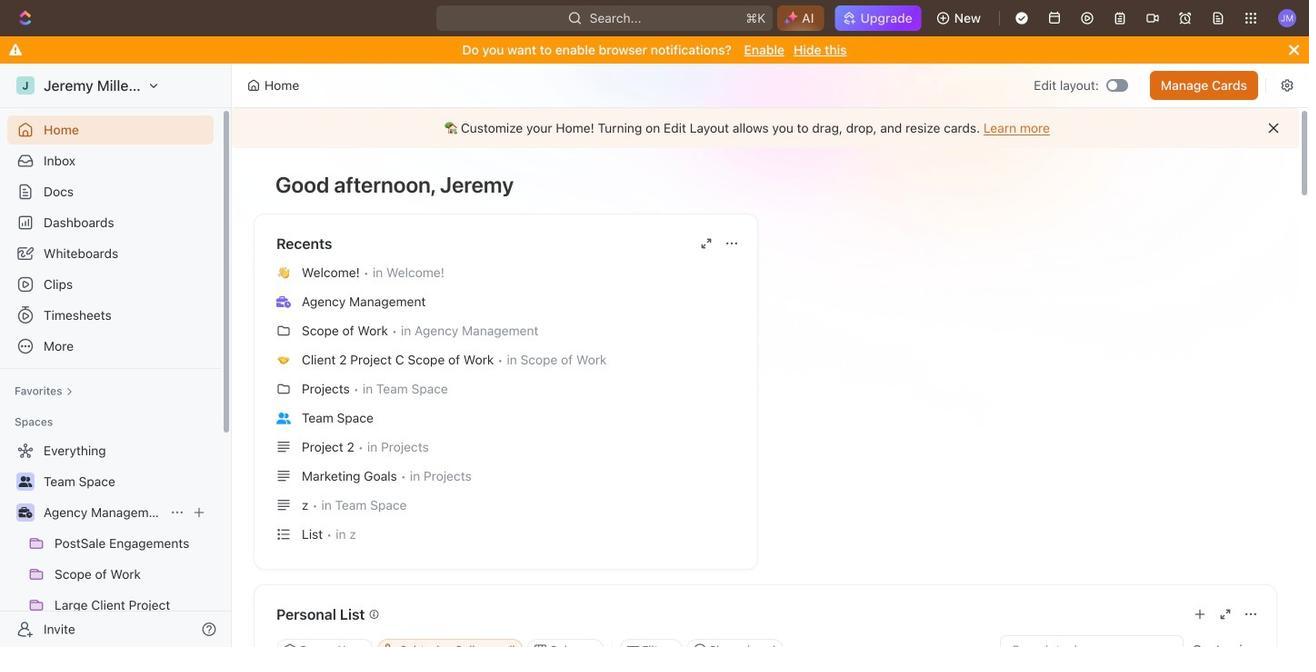 Task type: locate. For each thing, give the bounding box(es) containing it.
tree
[[7, 436, 214, 647]]

1 vertical spatial user group image
[[19, 476, 32, 487]]

business time image
[[276, 296, 291, 308]]

user group image
[[276, 413, 291, 424], [19, 476, 32, 487]]

0 horizontal spatial user group image
[[19, 476, 32, 487]]

1 horizontal spatial user group image
[[276, 413, 291, 424]]

alert
[[232, 108, 1299, 148]]

user group image inside sidebar navigation
[[19, 476, 32, 487]]

business time image
[[19, 507, 32, 518]]

0 vertical spatial user group image
[[276, 413, 291, 424]]



Task type: vqa. For each thing, say whether or not it's contained in the screenshot.
1 associated with Task 1
no



Task type: describe. For each thing, give the bounding box(es) containing it.
tree inside sidebar navigation
[[7, 436, 214, 647]]

sidebar navigation
[[0, 64, 235, 647]]

jeremy miller's workspace, , element
[[16, 76, 35, 95]]



